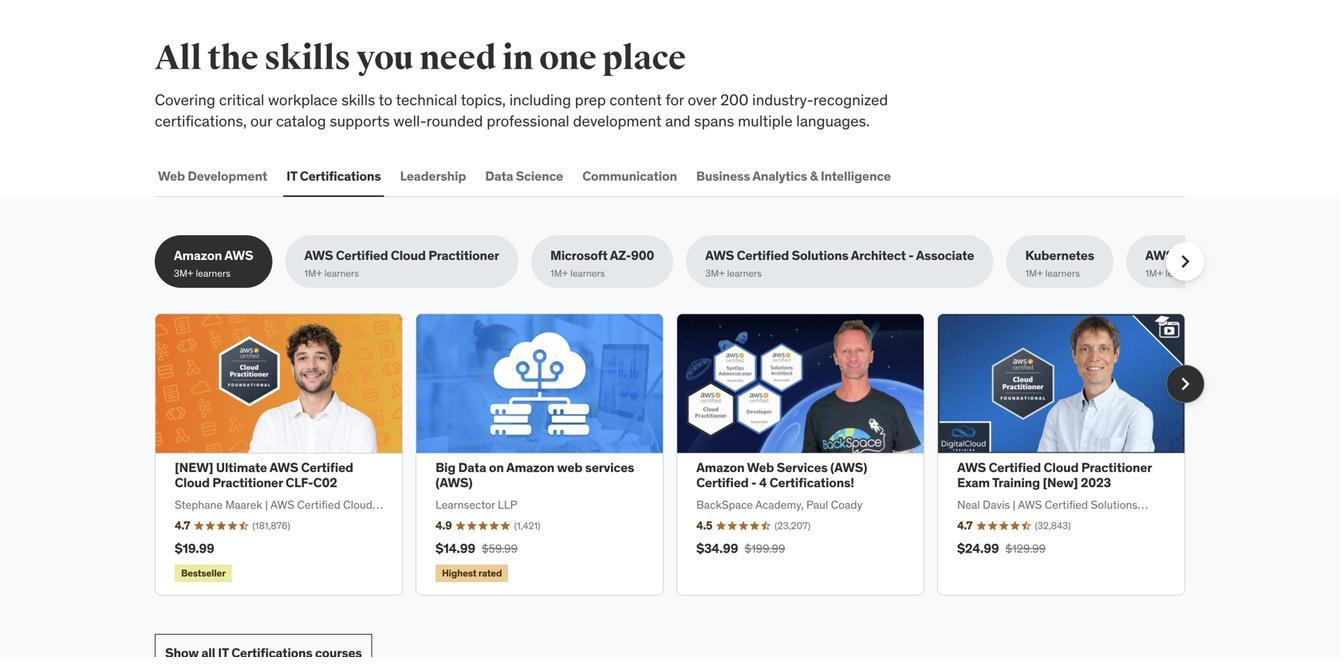 Task type: describe. For each thing, give the bounding box(es) containing it.
leadership button
[[397, 157, 469, 196]]

on
[[489, 460, 504, 476]]

certified inside amazon web services (aws) certified - 4 certifications!
[[697, 475, 749, 491]]

intelligence
[[821, 168, 891, 184]]

to
[[379, 90, 393, 109]]

leadership
[[400, 168, 466, 184]]

amazon aws 3m+ learners
[[174, 247, 253, 280]]

topic filters element
[[155, 236, 1340, 288]]

technical
[[396, 90, 457, 109]]

associate
[[916, 247, 974, 264]]

aws for aws certified cloud practitioner 1m+ learners
[[304, 247, 333, 264]]

amazon web services (aws) certified - 4 certifications!
[[697, 460, 867, 491]]

big data on amazon web services (aws) link
[[436, 460, 634, 491]]

web development
[[158, 168, 267, 184]]

certified inside [new] ultimate aws certified cloud practitioner clf-c02
[[301, 460, 353, 476]]

multiple
[[738, 111, 793, 131]]

aws inside amazon aws 3m+ learners
[[225, 247, 253, 264]]

prep
[[575, 90, 606, 109]]

communication
[[583, 168, 677, 184]]

[new] ultimate aws certified cloud practitioner clf-c02
[[175, 460, 353, 491]]

certifications,
[[155, 111, 247, 131]]

need
[[420, 37, 496, 79]]

topics,
[[461, 90, 506, 109]]

carousel element
[[155, 314, 1205, 596]]

1m+ inside kubernetes 1m+ learners
[[1026, 267, 1043, 280]]

services
[[777, 460, 828, 476]]

data inside big data on amazon web services (aws)
[[458, 460, 486, 476]]

place
[[603, 37, 686, 79]]

development
[[188, 168, 267, 184]]

aws inside [new] ultimate aws certified cloud practitioner clf-c02
[[270, 460, 298, 476]]

skills inside covering critical workplace skills to technical topics, including prep content for over 200 industry-recognized certifications, our catalog supports well-rounded professional development and spans multiple languages.
[[341, 90, 375, 109]]

data science button
[[482, 157, 567, 196]]

workplace
[[268, 90, 338, 109]]

cloud for learners
[[391, 247, 426, 264]]

well-
[[394, 111, 427, 131]]

learners inside aws certified solutions architect - associate 3m+ learners
[[727, 267, 762, 280]]

web inside button
[[158, 168, 185, 184]]

all
[[155, 37, 202, 79]]

- inside aws certified developer - associ 1m+ learners
[[1295, 247, 1300, 264]]

training
[[992, 475, 1040, 491]]

cloud for training
[[1044, 460, 1079, 476]]

certifications!
[[770, 475, 854, 491]]

certified for aws certified cloud practitioner 1m+ learners
[[336, 247, 388, 264]]

cloud inside [new] ultimate aws certified cloud practitioner clf-c02
[[175, 475, 210, 491]]

1m+ inside aws certified cloud practitioner 1m+ learners
[[304, 267, 322, 280]]

architect
[[851, 247, 906, 264]]

microsoft az-900 1m+ learners
[[550, 247, 654, 280]]

languages.
[[796, 111, 870, 131]]

- inside aws certified solutions architect - associate 3m+ learners
[[909, 247, 914, 264]]

aws certified cloud practitioner exam training [new] 2023
[[957, 460, 1152, 491]]

kubernetes
[[1026, 247, 1095, 264]]

aws certified developer - associ 1m+ learners
[[1146, 247, 1340, 280]]

&
[[810, 168, 818, 184]]

you
[[356, 37, 414, 79]]

solutions
[[792, 247, 849, 264]]

practitioner inside [new] ultimate aws certified cloud practitioner clf-c02
[[212, 475, 283, 491]]

learners inside kubernetes 1m+ learners
[[1046, 267, 1080, 280]]

3m+ inside amazon aws 3m+ learners
[[174, 267, 193, 280]]

for
[[666, 90, 684, 109]]

business
[[696, 168, 750, 184]]

(aws) inside big data on amazon web services (aws)
[[436, 475, 473, 491]]

- inside amazon web services (aws) certified - 4 certifications!
[[752, 475, 757, 491]]

2023
[[1081, 475, 1111, 491]]

aws for aws certified developer - associ 1m+ learners
[[1146, 247, 1174, 264]]

spans
[[694, 111, 734, 131]]

ultimate
[[216, 460, 267, 476]]

data science
[[485, 168, 563, 184]]

certified for aws certified solutions architect - associate 3m+ learners
[[737, 247, 789, 264]]

0 vertical spatial skills
[[264, 37, 350, 79]]

web development button
[[155, 157, 271, 196]]

rounded
[[427, 111, 483, 131]]

aws certified cloud practitioner 1m+ learners
[[304, 247, 499, 280]]

development
[[573, 111, 662, 131]]

practitioner for aws certified cloud practitioner 1m+ learners
[[429, 247, 499, 264]]

and
[[665, 111, 691, 131]]

all the skills you need in one place
[[155, 37, 686, 79]]

business analytics & intelligence button
[[693, 157, 894, 196]]



Task type: vqa. For each thing, say whether or not it's contained in the screenshot.
choose
no



Task type: locate. For each thing, give the bounding box(es) containing it.
it certifications
[[286, 168, 381, 184]]

1 horizontal spatial cloud
[[391, 247, 426, 264]]

0 vertical spatial data
[[485, 168, 513, 184]]

data left on
[[458, 460, 486, 476]]

industry-
[[752, 90, 814, 109]]

1 vertical spatial data
[[458, 460, 486, 476]]

0 horizontal spatial amazon
[[174, 247, 222, 264]]

next image inside topic filters element
[[1173, 249, 1198, 275]]

critical
[[219, 90, 264, 109]]

amazon for amazon web services (aws) certified - 4 certifications!
[[697, 460, 745, 476]]

science
[[516, 168, 563, 184]]

professional
[[487, 111, 570, 131]]

data left science
[[485, 168, 513, 184]]

1m+
[[304, 267, 322, 280], [550, 267, 568, 280], [1026, 267, 1043, 280], [1146, 267, 1163, 280]]

catalog
[[276, 111, 326, 131]]

data
[[485, 168, 513, 184], [458, 460, 486, 476]]

practitioner inside aws certified cloud practitioner 1m+ learners
[[429, 247, 499, 264]]

2 learners from the left
[[324, 267, 359, 280]]

amazon for amazon aws 3m+ learners
[[174, 247, 222, 264]]

amazon
[[174, 247, 222, 264], [506, 460, 555, 476], [697, 460, 745, 476]]

it
[[286, 168, 297, 184]]

one
[[539, 37, 597, 79]]

next image for topic filters element
[[1173, 249, 1198, 275]]

1m+ inside microsoft az-900 1m+ learners
[[550, 267, 568, 280]]

aws inside aws certified cloud practitioner 1m+ learners
[[304, 247, 333, 264]]

- right architect
[[909, 247, 914, 264]]

big data on amazon web services (aws)
[[436, 460, 634, 491]]

covering critical workplace skills to technical topics, including prep content for over 200 industry-recognized certifications, our catalog supports well-rounded professional development and spans multiple languages.
[[155, 90, 888, 131]]

2 horizontal spatial cloud
[[1044, 460, 1079, 476]]

learners inside aws certified developer - associ 1m+ learners
[[1166, 267, 1200, 280]]

learners inside microsoft az-900 1m+ learners
[[570, 267, 605, 280]]

1 horizontal spatial amazon
[[506, 460, 555, 476]]

web
[[158, 168, 185, 184], [747, 460, 774, 476]]

2 horizontal spatial amazon
[[697, 460, 745, 476]]

- left the 'associ'
[[1295, 247, 1300, 264]]

aws certified solutions architect - associate 3m+ learners
[[705, 247, 974, 280]]

1m+ inside aws certified developer - associ 1m+ learners
[[1146, 267, 1163, 280]]

1 3m+ from the left
[[174, 267, 193, 280]]

1 next image from the top
[[1173, 249, 1198, 275]]

cloud inside aws certified cloud practitioner exam training [new] 2023
[[1044, 460, 1079, 476]]

2 next image from the top
[[1173, 372, 1198, 397]]

0 horizontal spatial practitioner
[[212, 475, 283, 491]]

(aws) inside amazon web services (aws) certified - 4 certifications!
[[831, 460, 867, 476]]

1 1m+ from the left
[[304, 267, 322, 280]]

next image inside carousel element
[[1173, 372, 1198, 397]]

data inside button
[[485, 168, 513, 184]]

certified inside aws certified cloud practitioner 1m+ learners
[[336, 247, 388, 264]]

4
[[759, 475, 767, 491]]

1 horizontal spatial practitioner
[[429, 247, 499, 264]]

certified inside aws certified solutions architect - associate 3m+ learners
[[737, 247, 789, 264]]

skills
[[264, 37, 350, 79], [341, 90, 375, 109]]

0 vertical spatial next image
[[1173, 249, 1198, 275]]

3 learners from the left
[[570, 267, 605, 280]]

aws inside aws certified developer - associ 1m+ learners
[[1146, 247, 1174, 264]]

web left development
[[158, 168, 185, 184]]

learners
[[196, 267, 231, 280], [324, 267, 359, 280], [570, 267, 605, 280], [727, 267, 762, 280], [1046, 267, 1080, 280], [1166, 267, 1200, 280]]

4 1m+ from the left
[[1146, 267, 1163, 280]]

web
[[557, 460, 583, 476]]

900
[[631, 247, 654, 264]]

200
[[720, 90, 749, 109]]

practitioner inside aws certified cloud practitioner exam training [new] 2023
[[1082, 460, 1152, 476]]

the
[[208, 37, 258, 79]]

microsoft
[[550, 247, 608, 264]]

in
[[502, 37, 533, 79]]

1 horizontal spatial -
[[909, 247, 914, 264]]

aws for aws certified solutions architect - associate 3m+ learners
[[705, 247, 734, 264]]

amazon web services (aws) certified - 4 certifications! link
[[697, 460, 867, 491]]

skills up the workplace
[[264, 37, 350, 79]]

1 vertical spatial skills
[[341, 90, 375, 109]]

0 horizontal spatial cloud
[[175, 475, 210, 491]]

kubernetes 1m+ learners
[[1026, 247, 1095, 280]]

amazon inside amazon web services (aws) certified - 4 certifications!
[[697, 460, 745, 476]]

az-
[[610, 247, 631, 264]]

clf-
[[286, 475, 313, 491]]

(aws) right "services"
[[831, 460, 867, 476]]

[new] ultimate aws certified cloud practitioner clf-c02 link
[[175, 460, 353, 491]]

2 horizontal spatial -
[[1295, 247, 1300, 264]]

learners inside aws certified cloud practitioner 1m+ learners
[[324, 267, 359, 280]]

(aws)
[[831, 460, 867, 476], [436, 475, 473, 491]]

amazon inside amazon aws 3m+ learners
[[174, 247, 222, 264]]

6 learners from the left
[[1166, 267, 1200, 280]]

0 horizontal spatial (aws)
[[436, 475, 473, 491]]

4 learners from the left
[[727, 267, 762, 280]]

cloud inside aws certified cloud practitioner 1m+ learners
[[391, 247, 426, 264]]

aws
[[225, 247, 253, 264], [304, 247, 333, 264], [705, 247, 734, 264], [1146, 247, 1174, 264], [270, 460, 298, 476], [957, 460, 986, 476]]

1 horizontal spatial 3m+
[[705, 267, 725, 280]]

- left 4
[[752, 475, 757, 491]]

aws inside aws certified solutions architect - associate 3m+ learners
[[705, 247, 734, 264]]

practitioner for aws certified cloud practitioner exam training [new] 2023
[[1082, 460, 1152, 476]]

our
[[250, 111, 272, 131]]

including
[[510, 90, 571, 109]]

services
[[585, 460, 634, 476]]

3m+ inside aws certified solutions architect - associate 3m+ learners
[[705, 267, 725, 280]]

1 learners from the left
[[196, 267, 231, 280]]

skills up supports
[[341, 90, 375, 109]]

0 horizontal spatial -
[[752, 475, 757, 491]]

covering
[[155, 90, 215, 109]]

certified for aws certified cloud practitioner exam training [new] 2023
[[989, 460, 1041, 476]]

c02
[[313, 475, 337, 491]]

web inside amazon web services (aws) certified - 4 certifications!
[[747, 460, 774, 476]]

(aws) left on
[[436, 475, 473, 491]]

certified
[[336, 247, 388, 264], [737, 247, 789, 264], [1177, 247, 1229, 264], [301, 460, 353, 476], [989, 460, 1041, 476], [697, 475, 749, 491]]

aws inside aws certified cloud practitioner exam training [new] 2023
[[957, 460, 986, 476]]

0 vertical spatial web
[[158, 168, 185, 184]]

1 horizontal spatial web
[[747, 460, 774, 476]]

amazon inside big data on amazon web services (aws)
[[506, 460, 555, 476]]

1 horizontal spatial (aws)
[[831, 460, 867, 476]]

1 vertical spatial web
[[747, 460, 774, 476]]

analytics
[[753, 168, 807, 184]]

[new]
[[1043, 475, 1078, 491]]

certified inside aws certified cloud practitioner exam training [new] 2023
[[989, 460, 1041, 476]]

content
[[610, 90, 662, 109]]

associ
[[1303, 247, 1340, 264]]

certified for aws certified developer - associ 1m+ learners
[[1177, 247, 1229, 264]]

1 vertical spatial next image
[[1173, 372, 1198, 397]]

big
[[436, 460, 456, 476]]

developer
[[1232, 247, 1292, 264]]

[new]
[[175, 460, 213, 476]]

learners inside amazon aws 3m+ learners
[[196, 267, 231, 280]]

certified inside aws certified developer - associ 1m+ learners
[[1177, 247, 1229, 264]]

-
[[909, 247, 914, 264], [1295, 247, 1300, 264], [752, 475, 757, 491]]

3 1m+ from the left
[[1026, 267, 1043, 280]]

supports
[[330, 111, 390, 131]]

0 horizontal spatial 3m+
[[174, 267, 193, 280]]

exam
[[957, 475, 990, 491]]

3m+
[[174, 267, 193, 280], [705, 267, 725, 280]]

next image
[[1173, 249, 1198, 275], [1173, 372, 1198, 397]]

0 horizontal spatial web
[[158, 168, 185, 184]]

communication button
[[579, 157, 680, 196]]

aws for aws certified cloud practitioner exam training [new] 2023
[[957, 460, 986, 476]]

aws certified cloud practitioner exam training [new] 2023 link
[[957, 460, 1152, 491]]

2 horizontal spatial practitioner
[[1082, 460, 1152, 476]]

practitioner
[[429, 247, 499, 264], [1082, 460, 1152, 476], [212, 475, 283, 491]]

web left "services"
[[747, 460, 774, 476]]

5 learners from the left
[[1046, 267, 1080, 280]]

recognized
[[814, 90, 888, 109]]

it certifications button
[[283, 157, 384, 196]]

cloud
[[391, 247, 426, 264], [1044, 460, 1079, 476], [175, 475, 210, 491]]

2 3m+ from the left
[[705, 267, 725, 280]]

over
[[688, 90, 717, 109]]

2 1m+ from the left
[[550, 267, 568, 280]]

certifications
[[300, 168, 381, 184]]

next image for carousel element
[[1173, 372, 1198, 397]]

business analytics & intelligence
[[696, 168, 891, 184]]



